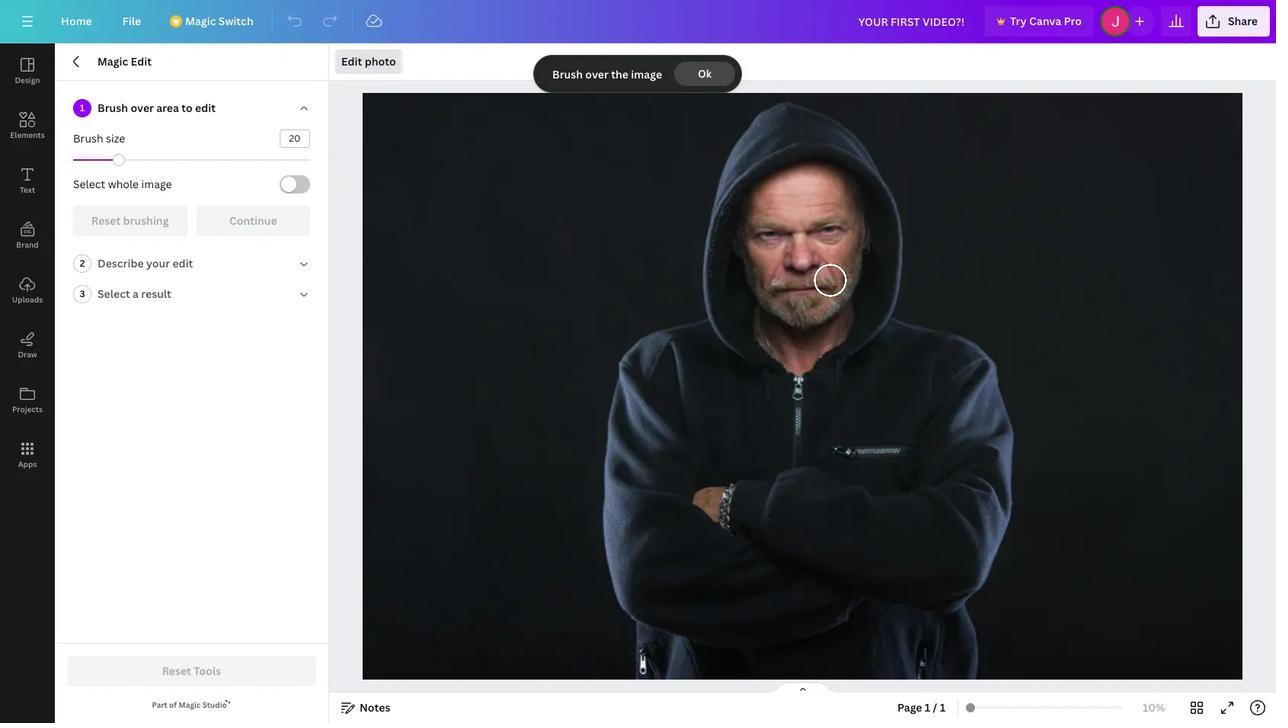 Task type: describe. For each thing, give the bounding box(es) containing it.
brushing
[[123, 213, 169, 228]]

elements button
[[0, 98, 55, 153]]

magic for magic studio
[[179, 700, 201, 710]]

try canva pro
[[1011, 14, 1082, 28]]

show pages image
[[767, 682, 840, 694]]

1 vertical spatial image
[[141, 177, 172, 191]]

area
[[156, 101, 179, 115]]

add
[[777, 631, 798, 645]]

magic edit
[[98, 54, 152, 69]]

page
[[898, 701, 923, 715]]

photo
[[365, 54, 396, 69]]

reset tools button
[[67, 656, 316, 687]]

try canva pro button
[[985, 6, 1095, 37]]

draw button
[[0, 318, 55, 373]]

1 vertical spatial edit
[[173, 256, 193, 271]]

+ add page button
[[372, 623, 1223, 654]]

text
[[20, 184, 35, 195]]

notes
[[360, 701, 391, 715]]

1 horizontal spatial 1
[[925, 701, 931, 715]]

uploads button
[[0, 263, 55, 318]]

Brush size text field
[[281, 130, 310, 147]]

draw
[[18, 349, 37, 360]]

describe
[[98, 256, 144, 271]]

part of
[[152, 700, 179, 710]]

main menu bar
[[0, 0, 1277, 43]]

apps
[[18, 459, 37, 470]]

page 1 / 1
[[898, 701, 946, 715]]

apps button
[[0, 428, 55, 483]]

+
[[769, 631, 775, 645]]

image inside status
[[632, 67, 663, 81]]

part
[[152, 700, 167, 710]]

magic studio
[[179, 700, 227, 710]]

/
[[934, 701, 938, 715]]

the
[[612, 67, 629, 81]]

2
[[80, 257, 85, 270]]

share button
[[1198, 6, 1271, 37]]

try
[[1011, 14, 1027, 28]]

Design title text field
[[847, 6, 979, 37]]

select whole image
[[73, 177, 172, 191]]

3
[[80, 287, 85, 300]]

notes button
[[335, 696, 397, 720]]

home
[[61, 14, 92, 28]]

elements
[[10, 130, 45, 140]]

magic switch button
[[159, 6, 266, 37]]

select for select whole image
[[73, 177, 105, 191]]

edit photo
[[342, 54, 396, 69]]

share
[[1229, 14, 1259, 28]]

continue button
[[196, 206, 310, 236]]

select a result
[[98, 287, 171, 301]]

edit photo button
[[335, 50, 402, 74]]

1 edit from the left
[[131, 54, 152, 69]]

brand button
[[0, 208, 55, 263]]

over for area
[[131, 101, 154, 115]]



Task type: locate. For each thing, give the bounding box(es) containing it.
0 vertical spatial brush
[[553, 67, 584, 81]]

0 vertical spatial edit
[[195, 101, 216, 115]]

1 horizontal spatial over
[[586, 67, 609, 81]]

brush left the
[[553, 67, 584, 81]]

image
[[632, 67, 663, 81], [141, 177, 172, 191]]

1 vertical spatial reset
[[162, 664, 191, 678]]

1 horizontal spatial image
[[632, 67, 663, 81]]

0 horizontal spatial edit
[[131, 54, 152, 69]]

of
[[169, 700, 177, 710]]

uploads
[[12, 294, 43, 305]]

1
[[80, 101, 85, 114], [925, 701, 931, 715], [940, 701, 946, 715]]

tools
[[194, 664, 221, 678]]

pro
[[1065, 14, 1082, 28]]

file button
[[110, 6, 153, 37]]

side panel tab list
[[0, 43, 55, 483]]

a
[[133, 287, 139, 301]]

over
[[586, 67, 609, 81], [131, 101, 154, 115]]

reset inside button
[[91, 213, 121, 228]]

ok
[[699, 66, 713, 81]]

reset for reset tools
[[162, 664, 191, 678]]

magic down "file" dropdown button
[[98, 54, 128, 69]]

projects
[[12, 404, 43, 415]]

reset brushing button
[[73, 206, 187, 236]]

continue
[[229, 213, 277, 228]]

edit
[[131, 54, 152, 69], [342, 54, 362, 69]]

0 horizontal spatial reset
[[91, 213, 121, 228]]

edit down "file" dropdown button
[[131, 54, 152, 69]]

select left a
[[98, 287, 130, 301]]

edit right your
[[173, 256, 193, 271]]

status containing ok
[[535, 56, 742, 92]]

projects button
[[0, 373, 55, 428]]

magic switch
[[185, 14, 254, 28]]

1 horizontal spatial edit
[[195, 101, 216, 115]]

brush left size at left top
[[73, 131, 103, 146]]

select for select a result
[[98, 287, 130, 301]]

file
[[123, 14, 141, 28]]

+ add page
[[769, 631, 826, 645]]

1 right /
[[940, 701, 946, 715]]

image right the
[[632, 67, 663, 81]]

1 vertical spatial brush
[[98, 101, 128, 115]]

0 vertical spatial image
[[632, 67, 663, 81]]

design button
[[0, 43, 55, 98]]

0 vertical spatial over
[[586, 67, 609, 81]]

2 vertical spatial brush
[[73, 131, 103, 146]]

magic for magic switch
[[185, 14, 216, 28]]

describe your edit
[[98, 256, 193, 271]]

1 vertical spatial select
[[98, 287, 130, 301]]

status
[[535, 56, 742, 92]]

magic left switch
[[185, 14, 216, 28]]

brush over the image
[[553, 67, 663, 81]]

whole
[[108, 177, 139, 191]]

reset left "tools"
[[162, 664, 191, 678]]

over left the
[[586, 67, 609, 81]]

text button
[[0, 153, 55, 208]]

brush
[[553, 67, 584, 81], [98, 101, 128, 115], [73, 131, 103, 146]]

reset tools
[[162, 664, 221, 678]]

home link
[[49, 6, 104, 37]]

0 horizontal spatial edit
[[173, 256, 193, 271]]

1 horizontal spatial edit
[[342, 54, 362, 69]]

reset for reset brushing
[[91, 213, 121, 228]]

brush for brush over the image
[[553, 67, 584, 81]]

image right the whole
[[141, 177, 172, 191]]

edit
[[195, 101, 216, 115], [173, 256, 193, 271]]

page
[[801, 631, 826, 645]]

edit inside edit photo popup button
[[342, 54, 362, 69]]

brush size
[[73, 131, 125, 146]]

1 vertical spatial over
[[131, 101, 154, 115]]

select
[[73, 177, 105, 191], [98, 287, 130, 301]]

magic for magic edit
[[98, 54, 128, 69]]

10% button
[[1130, 696, 1179, 720]]

brush over area to edit
[[98, 101, 216, 115]]

brand
[[16, 239, 39, 250]]

your
[[146, 256, 170, 271]]

canva
[[1030, 14, 1062, 28]]

to
[[182, 101, 193, 115]]

0 horizontal spatial 1
[[80, 101, 85, 114]]

reset brushing
[[91, 213, 169, 228]]

2 vertical spatial magic
[[179, 700, 201, 710]]

edit left photo
[[342, 54, 362, 69]]

magic right of
[[179, 700, 201, 710]]

magic inside button
[[185, 14, 216, 28]]

select left the whole
[[73, 177, 105, 191]]

magic
[[185, 14, 216, 28], [98, 54, 128, 69], [179, 700, 201, 710]]

reset
[[91, 213, 121, 228], [162, 664, 191, 678]]

over left area
[[131, 101, 154, 115]]

brush for brush size
[[73, 131, 103, 146]]

0 vertical spatial magic
[[185, 14, 216, 28]]

size
[[106, 131, 125, 146]]

2 horizontal spatial 1
[[940, 701, 946, 715]]

edit right to at the left of the page
[[195, 101, 216, 115]]

over for the
[[586, 67, 609, 81]]

2 edit from the left
[[342, 54, 362, 69]]

1 horizontal spatial reset
[[162, 664, 191, 678]]

1 left /
[[925, 701, 931, 715]]

over inside status
[[586, 67, 609, 81]]

10%
[[1144, 701, 1166, 715]]

ok button
[[675, 62, 736, 86]]

0 horizontal spatial over
[[131, 101, 154, 115]]

design
[[15, 75, 40, 85]]

reset inside button
[[162, 664, 191, 678]]

1 vertical spatial magic
[[98, 54, 128, 69]]

switch
[[219, 14, 254, 28]]

1 up the brush size
[[80, 101, 85, 114]]

result
[[141, 287, 171, 301]]

studio
[[203, 700, 227, 710]]

0 vertical spatial reset
[[91, 213, 121, 228]]

brush up size at left top
[[98, 101, 128, 115]]

0 horizontal spatial image
[[141, 177, 172, 191]]

0 vertical spatial select
[[73, 177, 105, 191]]

reset left brushing
[[91, 213, 121, 228]]

brush for brush over area to edit
[[98, 101, 128, 115]]



Task type: vqa. For each thing, say whether or not it's contained in the screenshot.
right OVER
yes



